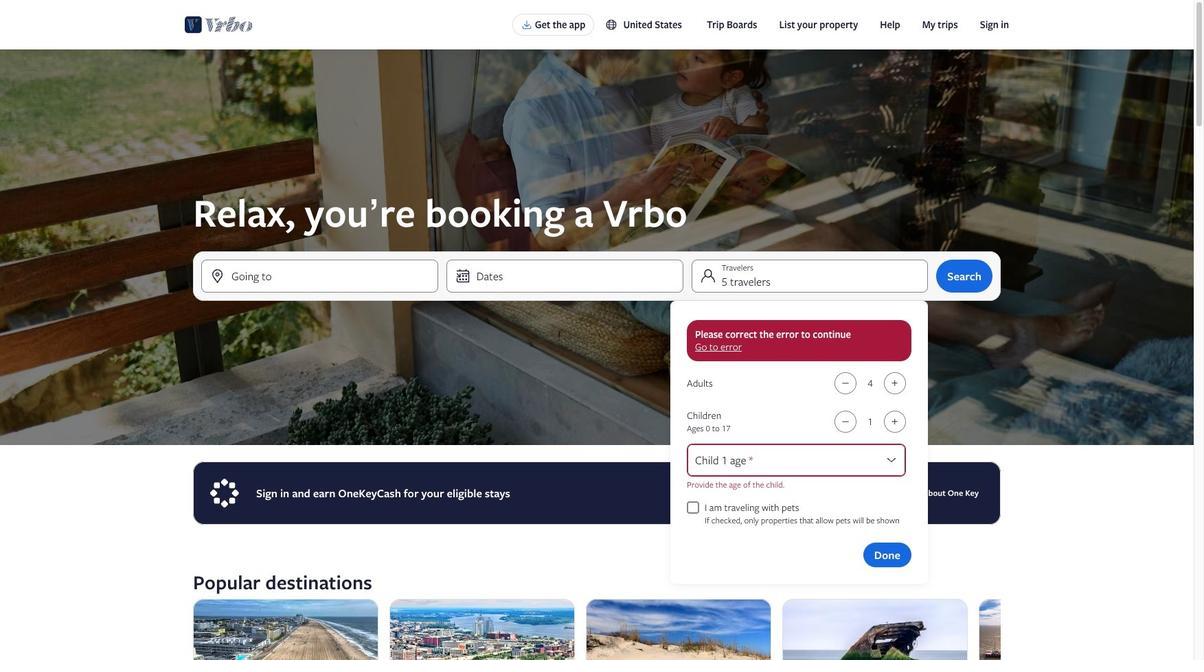 Task type: locate. For each thing, give the bounding box(es) containing it.
download the app button image
[[521, 19, 532, 30]]

recently viewed region
[[185, 533, 1009, 555]]

main content
[[0, 49, 1194, 660]]

increase the number of children image
[[887, 416, 903, 427]]

small image
[[605, 19, 618, 31]]

show next card image
[[993, 646, 1009, 660]]



Task type: vqa. For each thing, say whether or not it's contained in the screenshot.
small "icon"
yes



Task type: describe. For each thing, give the bounding box(es) containing it.
wizard region
[[0, 49, 1194, 584]]

decrease the number of adults image
[[838, 378, 854, 389]]

decrease the number of children image
[[838, 416, 854, 427]]

increase the number of adults image
[[887, 378, 903, 389]]

vrbo logo image
[[185, 14, 253, 36]]



